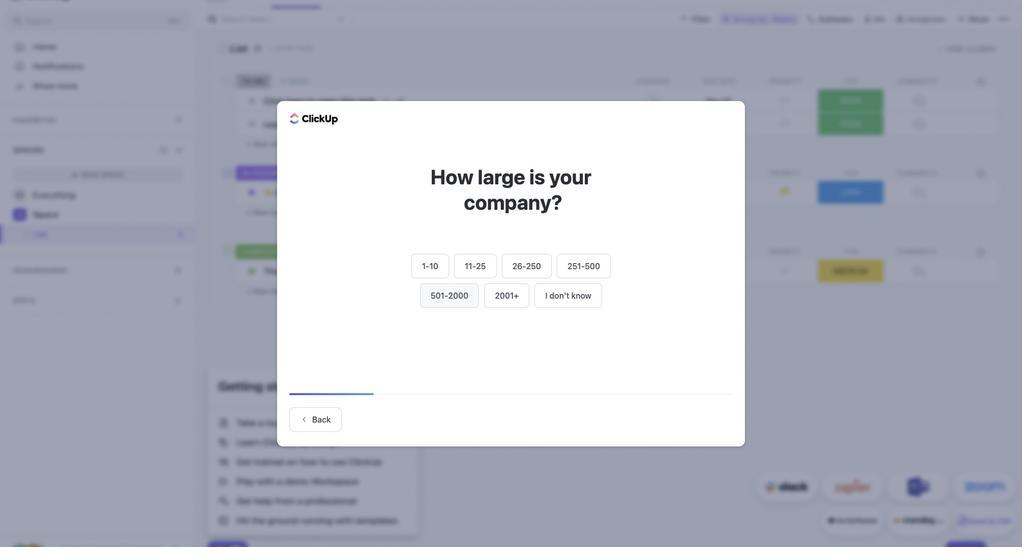 Task type: describe. For each thing, give the bounding box(es) containing it.
250
[[526, 262, 541, 271]]

2001+
[[495, 291, 519, 300]]

251-500 button
[[557, 254, 611, 279]]

10
[[430, 262, 439, 271]]

251-
[[568, 262, 585, 271]]

25
[[476, 262, 486, 271]]

i don't know
[[546, 291, 592, 300]]

501-
[[431, 291, 448, 300]]

know
[[572, 291, 592, 300]]

11-25 button
[[454, 254, 497, 279]]

your
[[550, 165, 592, 188]]

11-25
[[465, 262, 486, 271]]

26-
[[513, 262, 526, 271]]

i
[[546, 291, 548, 300]]

2001+ button
[[484, 284, 530, 308]]

1-
[[422, 262, 430, 271]]

company?
[[464, 190, 563, 214]]

26-250 button
[[502, 254, 552, 279]]

501-2000 button
[[420, 284, 479, 308]]

11-
[[465, 262, 476, 271]]

how large is your company?
[[431, 165, 592, 214]]



Task type: vqa. For each thing, say whether or not it's contained in the screenshot.
251-
yes



Task type: locate. For each thing, give the bounding box(es) containing it.
back
[[312, 415, 331, 425]]

is
[[530, 165, 545, 188]]

1-10 button
[[411, 254, 449, 279]]

clickup logo image
[[290, 113, 338, 125]]

large
[[478, 165, 525, 188]]

501-2000
[[431, 291, 469, 300]]

1-10
[[422, 262, 439, 271]]

back button
[[289, 408, 342, 432]]

26-250
[[513, 262, 541, 271]]

i don't know button
[[535, 284, 602, 308]]

don't
[[550, 291, 570, 300]]

how
[[431, 165, 474, 188]]

500
[[585, 262, 600, 271]]

2000
[[448, 291, 469, 300]]

251-500
[[568, 262, 600, 271]]



